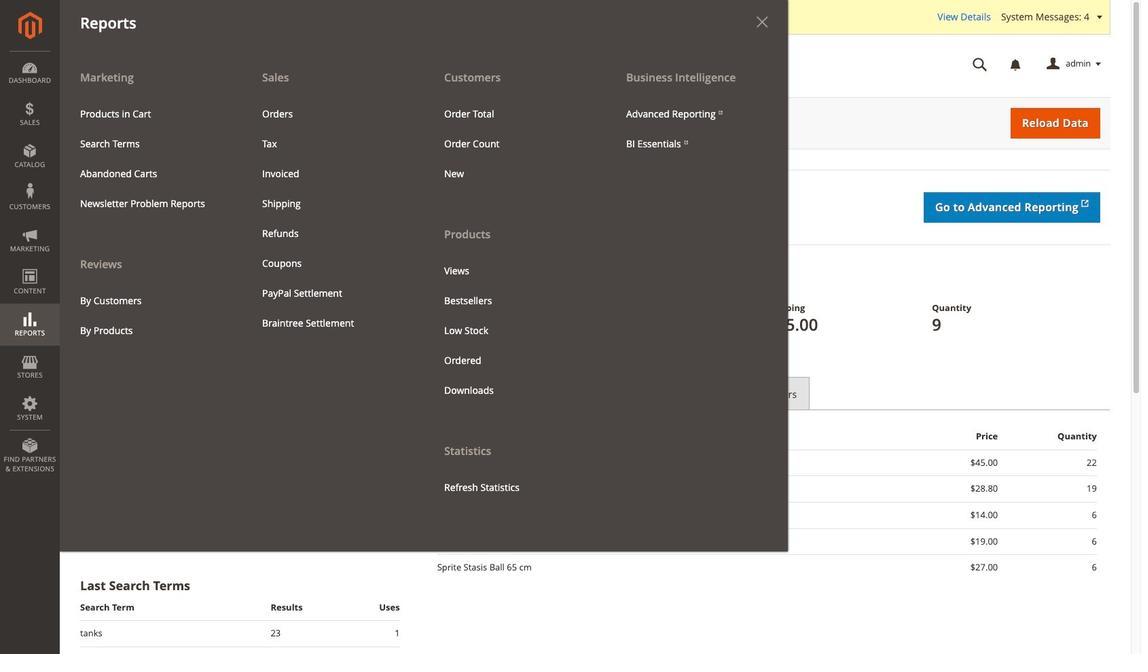 Task type: locate. For each thing, give the bounding box(es) containing it.
menu bar
[[0, 0, 788, 552]]

menu
[[60, 62, 788, 552], [60, 62, 242, 346], [424, 62, 606, 502], [70, 99, 232, 219], [252, 99, 414, 338], [434, 99, 596, 189], [616, 99, 778, 159], [434, 256, 596, 405], [70, 286, 232, 346]]



Task type: describe. For each thing, give the bounding box(es) containing it.
magento admin panel image
[[18, 12, 42, 39]]



